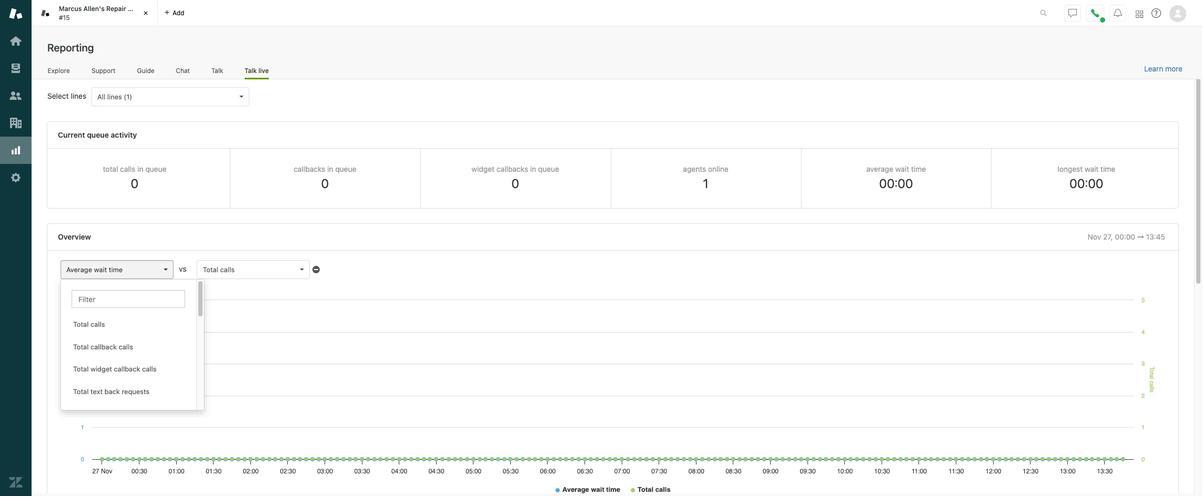 Task type: vqa. For each thing, say whether or not it's contained in the screenshot.
2nd in from right
no



Task type: locate. For each thing, give the bounding box(es) containing it.
marcus
[[59, 5, 82, 13]]

learn more link
[[1145, 64, 1183, 74]]

add
[[173, 9, 184, 17]]

talk left live
[[245, 67, 257, 75]]

get started image
[[9, 34, 23, 48]]

allen's
[[83, 5, 105, 13]]

talk live link
[[245, 67, 269, 79]]

chat
[[176, 67, 190, 75]]

get help image
[[1152, 8, 1162, 18]]

guide link
[[137, 67, 155, 78]]

admin image
[[9, 171, 23, 185]]

tab
[[32, 0, 158, 26]]

talk for talk live
[[245, 67, 257, 75]]

talk
[[211, 67, 223, 75], [245, 67, 257, 75]]

1 talk from the left
[[211, 67, 223, 75]]

organizations image
[[9, 116, 23, 130]]

close image
[[141, 8, 151, 18]]

#15
[[59, 13, 70, 21]]

learn
[[1145, 64, 1164, 73]]

learn more
[[1145, 64, 1183, 73]]

explore
[[48, 67, 70, 75]]

2 talk from the left
[[245, 67, 257, 75]]

zendesk image
[[9, 476, 23, 490]]

customers image
[[9, 89, 23, 103]]

1 horizontal spatial talk
[[245, 67, 257, 75]]

talk inside talk live link
[[245, 67, 257, 75]]

zendesk support image
[[9, 7, 23, 21]]

talk live
[[245, 67, 269, 75]]

tab containing marcus allen's repair ticket
[[32, 0, 158, 26]]

talk link
[[211, 67, 223, 78]]

talk for talk
[[211, 67, 223, 75]]

talk right chat
[[211, 67, 223, 75]]

talk inside talk 'link'
[[211, 67, 223, 75]]

zendesk products image
[[1136, 10, 1144, 18]]

more
[[1166, 64, 1183, 73]]

0 horizontal spatial talk
[[211, 67, 223, 75]]



Task type: describe. For each thing, give the bounding box(es) containing it.
support
[[92, 67, 115, 75]]

explore link
[[47, 67, 70, 78]]

notifications image
[[1114, 9, 1123, 17]]

main element
[[0, 0, 32, 497]]

tabs tab list
[[32, 0, 1029, 26]]

support link
[[91, 67, 116, 78]]

views image
[[9, 62, 23, 75]]

repair
[[106, 5, 126, 13]]

live
[[259, 67, 269, 75]]

reporting
[[47, 42, 94, 54]]

button displays agent's chat status as invisible. image
[[1069, 9, 1077, 17]]

ticket
[[128, 5, 147, 13]]

chat link
[[176, 67, 190, 78]]

add button
[[158, 0, 191, 26]]

guide
[[137, 67, 155, 75]]

marcus allen's repair ticket #15
[[59, 5, 147, 21]]

reporting image
[[9, 144, 23, 157]]



